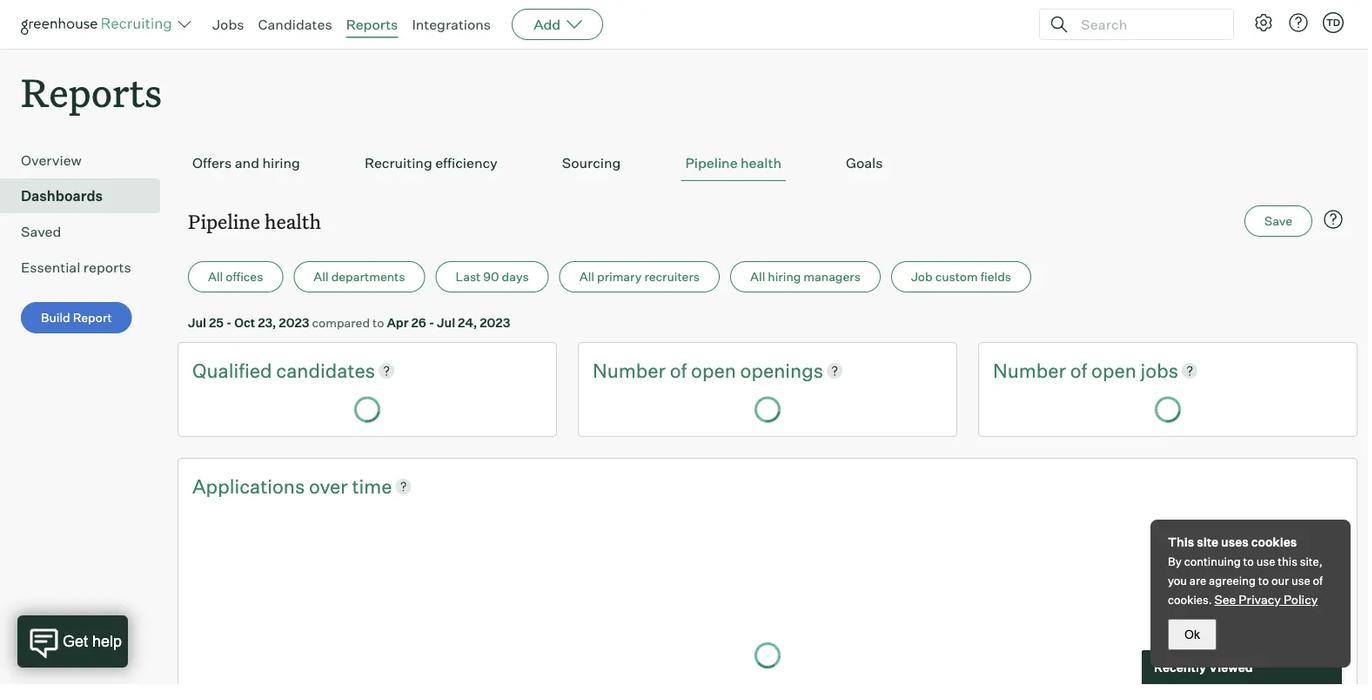 Task type: describe. For each thing, give the bounding box(es) containing it.
ok
[[1185, 628, 1201, 641]]

add button
[[512, 9, 604, 40]]

our
[[1272, 574, 1290, 588]]

site,
[[1300, 555, 1323, 569]]

build report button
[[21, 302, 132, 334]]

oct
[[234, 315, 255, 330]]

essential reports link
[[21, 257, 153, 278]]

all for all offices
[[208, 269, 223, 284]]

offices
[[226, 269, 263, 284]]

applications link
[[192, 473, 309, 500]]

essential reports
[[21, 259, 131, 276]]

applications
[[192, 474, 305, 498]]

1 jul from the left
[[188, 315, 206, 330]]

qualified
[[192, 358, 276, 382]]

open link for openings
[[691, 357, 741, 384]]

all hiring managers button
[[731, 261, 881, 293]]

recruiting efficiency
[[365, 154, 498, 172]]

of for openings
[[670, 358, 687, 382]]

overview
[[21, 152, 82, 169]]

tab list containing offers and hiring
[[188, 146, 1348, 181]]

dashboards link
[[21, 186, 153, 207]]

number link for openings
[[593, 357, 670, 384]]

2 jul from the left
[[437, 315, 455, 330]]

25
[[209, 315, 224, 330]]

continuing
[[1185, 555, 1241, 569]]

days
[[502, 269, 529, 284]]

managers
[[804, 269, 861, 284]]

24,
[[458, 315, 477, 330]]

offers and hiring
[[192, 154, 300, 172]]

uses
[[1222, 535, 1249, 550]]

viewed
[[1209, 660, 1253, 675]]

fields
[[981, 269, 1012, 284]]

of inside the by continuing to use this site, you are agreeing to our use of cookies.
[[1313, 574, 1323, 588]]

td button
[[1320, 9, 1348, 37]]

1 vertical spatial pipeline
[[188, 208, 260, 234]]

number of open for jobs
[[993, 358, 1141, 382]]

recruiters
[[645, 269, 700, 284]]

see privacy policy link
[[1215, 592, 1318, 607]]

jobs
[[212, 16, 244, 33]]

all primary recruiters button
[[560, 261, 720, 293]]

1 horizontal spatial to
[[1244, 555, 1255, 569]]

all departments button
[[294, 261, 425, 293]]

all primary recruiters
[[580, 269, 700, 284]]

26
[[411, 315, 426, 330]]

jobs link
[[1141, 357, 1179, 384]]

cookies.
[[1168, 593, 1213, 607]]

this
[[1168, 535, 1195, 550]]

hiring inside offers and hiring button
[[262, 154, 300, 172]]

saved
[[21, 223, 61, 240]]

of link for openings
[[670, 357, 691, 384]]

Search text field
[[1077, 12, 1218, 37]]

candidates
[[258, 16, 332, 33]]

pipeline health button
[[681, 146, 786, 181]]

overview link
[[21, 150, 153, 171]]

all offices
[[208, 269, 263, 284]]

agreeing
[[1209, 574, 1256, 588]]

of link for jobs
[[1071, 357, 1092, 384]]

reports
[[83, 259, 131, 276]]

integrations
[[412, 16, 491, 33]]

0 vertical spatial use
[[1257, 555, 1276, 569]]

2 - from the left
[[429, 315, 435, 330]]

0 horizontal spatial to
[[373, 315, 384, 330]]

configure image
[[1254, 12, 1275, 33]]

goals button
[[842, 146, 888, 181]]

1 vertical spatial health
[[265, 208, 321, 234]]

policy
[[1284, 592, 1318, 607]]

greenhouse recruiting image
[[21, 14, 178, 35]]

applications over
[[192, 474, 352, 498]]

2 2023 from the left
[[480, 315, 511, 330]]

ok button
[[1168, 619, 1217, 650]]

job custom fields
[[911, 269, 1012, 284]]

1 - from the left
[[226, 315, 232, 330]]

recruiting
[[365, 154, 432, 172]]

dashboards
[[21, 187, 103, 205]]

you
[[1168, 574, 1188, 588]]

qualified link
[[192, 357, 276, 384]]

last 90 days
[[456, 269, 529, 284]]

privacy
[[1239, 592, 1281, 607]]

all departments
[[314, 269, 405, 284]]

offers
[[192, 154, 232, 172]]

openings
[[741, 358, 824, 382]]

candidates
[[276, 358, 375, 382]]

jul 25 - oct 23, 2023 compared to apr 26 - jul 24, 2023
[[188, 315, 511, 330]]

health inside button
[[741, 154, 782, 172]]

candidates link
[[258, 16, 332, 33]]

number for jobs
[[993, 358, 1066, 382]]

0 horizontal spatial pipeline health
[[188, 208, 321, 234]]

job
[[911, 269, 933, 284]]

efficiency
[[435, 154, 498, 172]]

recently viewed
[[1154, 660, 1253, 675]]

td button
[[1323, 12, 1344, 33]]

offers and hiring button
[[188, 146, 305, 181]]

all for all departments
[[314, 269, 329, 284]]

pipeline health inside button
[[686, 154, 782, 172]]

report
[[73, 310, 112, 325]]



Task type: vqa. For each thing, say whether or not it's contained in the screenshot.
Overview link
yes



Task type: locate. For each thing, give the bounding box(es) containing it.
this site uses cookies
[[1168, 535, 1297, 550]]

integrations link
[[412, 16, 491, 33]]

- right 26
[[429, 315, 435, 330]]

over
[[309, 474, 348, 498]]

1 horizontal spatial use
[[1292, 574, 1311, 588]]

saved link
[[21, 221, 153, 242]]

td
[[1327, 17, 1341, 28]]

0 horizontal spatial health
[[265, 208, 321, 234]]

0 horizontal spatial open link
[[691, 357, 741, 384]]

open left jobs
[[1092, 358, 1137, 382]]

1 open link from the left
[[691, 357, 741, 384]]

apr
[[387, 315, 409, 330]]

sourcing
[[562, 154, 621, 172]]

are
[[1190, 574, 1207, 588]]

2 number from the left
[[993, 358, 1066, 382]]

1 horizontal spatial number link
[[993, 357, 1071, 384]]

all
[[208, 269, 223, 284], [314, 269, 329, 284], [580, 269, 595, 284], [751, 269, 766, 284]]

openings link
[[741, 357, 824, 384]]

essential
[[21, 259, 80, 276]]

number for openings
[[593, 358, 666, 382]]

1 number of open from the left
[[593, 358, 741, 382]]

0 vertical spatial hiring
[[262, 154, 300, 172]]

1 horizontal spatial number
[[993, 358, 1066, 382]]

2023
[[279, 315, 309, 330], [480, 315, 511, 330]]

0 vertical spatial reports
[[346, 16, 398, 33]]

build
[[41, 310, 70, 325]]

all left 'departments'
[[314, 269, 329, 284]]

open for openings
[[691, 358, 736, 382]]

hiring
[[262, 154, 300, 172], [768, 269, 801, 284]]

all for all hiring managers
[[751, 269, 766, 284]]

1 horizontal spatial of
[[1071, 358, 1088, 382]]

jobs link
[[212, 16, 244, 33]]

0 vertical spatial to
[[373, 315, 384, 330]]

departments
[[331, 269, 405, 284]]

use
[[1257, 555, 1276, 569], [1292, 574, 1311, 588]]

1 horizontal spatial -
[[429, 315, 435, 330]]

1 number from the left
[[593, 358, 666, 382]]

primary
[[597, 269, 642, 284]]

1 2023 from the left
[[279, 315, 309, 330]]

-
[[226, 315, 232, 330], [429, 315, 435, 330]]

tab list
[[188, 146, 1348, 181]]

2 number link from the left
[[993, 357, 1071, 384]]

1 horizontal spatial open
[[1092, 358, 1137, 382]]

all left primary in the top left of the page
[[580, 269, 595, 284]]

1 horizontal spatial reports
[[346, 16, 398, 33]]

faq image
[[1323, 209, 1344, 230]]

1 vertical spatial to
[[1244, 555, 1255, 569]]

custom
[[936, 269, 978, 284]]

0 horizontal spatial hiring
[[262, 154, 300, 172]]

1 horizontal spatial of link
[[1071, 357, 1092, 384]]

0 horizontal spatial number link
[[593, 357, 670, 384]]

1 vertical spatial use
[[1292, 574, 1311, 588]]

open link
[[691, 357, 741, 384], [1092, 357, 1141, 384]]

0 horizontal spatial -
[[226, 315, 232, 330]]

2023 right 23,
[[279, 315, 309, 330]]

all hiring managers
[[751, 269, 861, 284]]

pipeline inside button
[[686, 154, 738, 172]]

hiring right and
[[262, 154, 300, 172]]

0 vertical spatial health
[[741, 154, 782, 172]]

jul left 25 at the top
[[188, 315, 206, 330]]

1 vertical spatial reports
[[21, 66, 162, 118]]

all left managers
[[751, 269, 766, 284]]

2 open link from the left
[[1092, 357, 1141, 384]]

all left offices
[[208, 269, 223, 284]]

save button
[[1245, 206, 1313, 237]]

jul
[[188, 315, 206, 330], [437, 315, 455, 330]]

pipeline
[[686, 154, 738, 172], [188, 208, 260, 234]]

see
[[1215, 592, 1237, 607]]

0 horizontal spatial open
[[691, 358, 736, 382]]

open
[[691, 358, 736, 382], [1092, 358, 1137, 382]]

1 horizontal spatial open link
[[1092, 357, 1141, 384]]

2 vertical spatial to
[[1259, 574, 1269, 588]]

all inside button
[[580, 269, 595, 284]]

1 vertical spatial pipeline health
[[188, 208, 321, 234]]

3 all from the left
[[580, 269, 595, 284]]

1 of link from the left
[[670, 357, 691, 384]]

reports
[[346, 16, 398, 33], [21, 66, 162, 118]]

job custom fields button
[[891, 261, 1032, 293]]

0 horizontal spatial number
[[593, 358, 666, 382]]

all for all primary recruiters
[[580, 269, 595, 284]]

4 all from the left
[[751, 269, 766, 284]]

by
[[1168, 555, 1182, 569]]

1 horizontal spatial hiring
[[768, 269, 801, 284]]

2 all from the left
[[314, 269, 329, 284]]

hiring inside all hiring managers button
[[768, 269, 801, 284]]

use up policy
[[1292, 574, 1311, 588]]

0 horizontal spatial jul
[[188, 315, 206, 330]]

open link for jobs
[[1092, 357, 1141, 384]]

0 vertical spatial pipeline
[[686, 154, 738, 172]]

cookies
[[1252, 535, 1297, 550]]

1 open from the left
[[691, 358, 736, 382]]

to left apr
[[373, 315, 384, 330]]

open left the openings
[[691, 358, 736, 382]]

0 horizontal spatial 2023
[[279, 315, 309, 330]]

by continuing to use this site, you are agreeing to our use of cookies.
[[1168, 555, 1323, 607]]

number of open for openings
[[593, 358, 741, 382]]

1 horizontal spatial pipeline
[[686, 154, 738, 172]]

time link
[[352, 473, 392, 500]]

use down cookies
[[1257, 555, 1276, 569]]

2 of link from the left
[[1071, 357, 1092, 384]]

of
[[670, 358, 687, 382], [1071, 358, 1088, 382], [1313, 574, 1323, 588]]

2 horizontal spatial to
[[1259, 574, 1269, 588]]

number link for jobs
[[993, 357, 1071, 384]]

and
[[235, 154, 259, 172]]

site
[[1197, 535, 1219, 550]]

1 horizontal spatial jul
[[437, 315, 455, 330]]

number of open
[[593, 358, 741, 382], [993, 358, 1141, 382]]

2 horizontal spatial of
[[1313, 574, 1323, 588]]

reports right candidates link
[[346, 16, 398, 33]]

to down uses
[[1244, 555, 1255, 569]]

0 horizontal spatial pipeline
[[188, 208, 260, 234]]

hiring left managers
[[768, 269, 801, 284]]

0 vertical spatial pipeline health
[[686, 154, 782, 172]]

23,
[[258, 315, 276, 330]]

0 horizontal spatial number of open
[[593, 358, 741, 382]]

over link
[[309, 473, 352, 500]]

- right 25 at the top
[[226, 315, 232, 330]]

1 horizontal spatial pipeline health
[[686, 154, 782, 172]]

candidates link
[[276, 357, 375, 384]]

1 vertical spatial hiring
[[768, 269, 801, 284]]

goals
[[846, 154, 883, 172]]

sourcing button
[[558, 146, 625, 181]]

see privacy policy
[[1215, 592, 1318, 607]]

90
[[483, 269, 499, 284]]

0 horizontal spatial of
[[670, 358, 687, 382]]

1 all from the left
[[208, 269, 223, 284]]

save
[[1265, 213, 1293, 229]]

time
[[352, 474, 392, 498]]

recently
[[1154, 660, 1207, 675]]

to
[[373, 315, 384, 330], [1244, 555, 1255, 569], [1259, 574, 1269, 588]]

2 number of open from the left
[[993, 358, 1141, 382]]

1 horizontal spatial health
[[741, 154, 782, 172]]

of for jobs
[[1071, 358, 1088, 382]]

0 horizontal spatial use
[[1257, 555, 1276, 569]]

0 horizontal spatial reports
[[21, 66, 162, 118]]

all offices button
[[188, 261, 283, 293]]

this
[[1278, 555, 1298, 569]]

reports down greenhouse recruiting image
[[21, 66, 162, 118]]

0 horizontal spatial of link
[[670, 357, 691, 384]]

2 open from the left
[[1092, 358, 1137, 382]]

1 horizontal spatial number of open
[[993, 358, 1141, 382]]

1 horizontal spatial 2023
[[480, 315, 511, 330]]

jobs
[[1141, 358, 1179, 382]]

open for jobs
[[1092, 358, 1137, 382]]

add
[[534, 16, 561, 33]]

to left our
[[1259, 574, 1269, 588]]

of link
[[670, 357, 691, 384], [1071, 357, 1092, 384]]

build report
[[41, 310, 112, 325]]

jul left 24,
[[437, 315, 455, 330]]

reports link
[[346, 16, 398, 33]]

1 number link from the left
[[593, 357, 670, 384]]

2023 right 24,
[[480, 315, 511, 330]]



